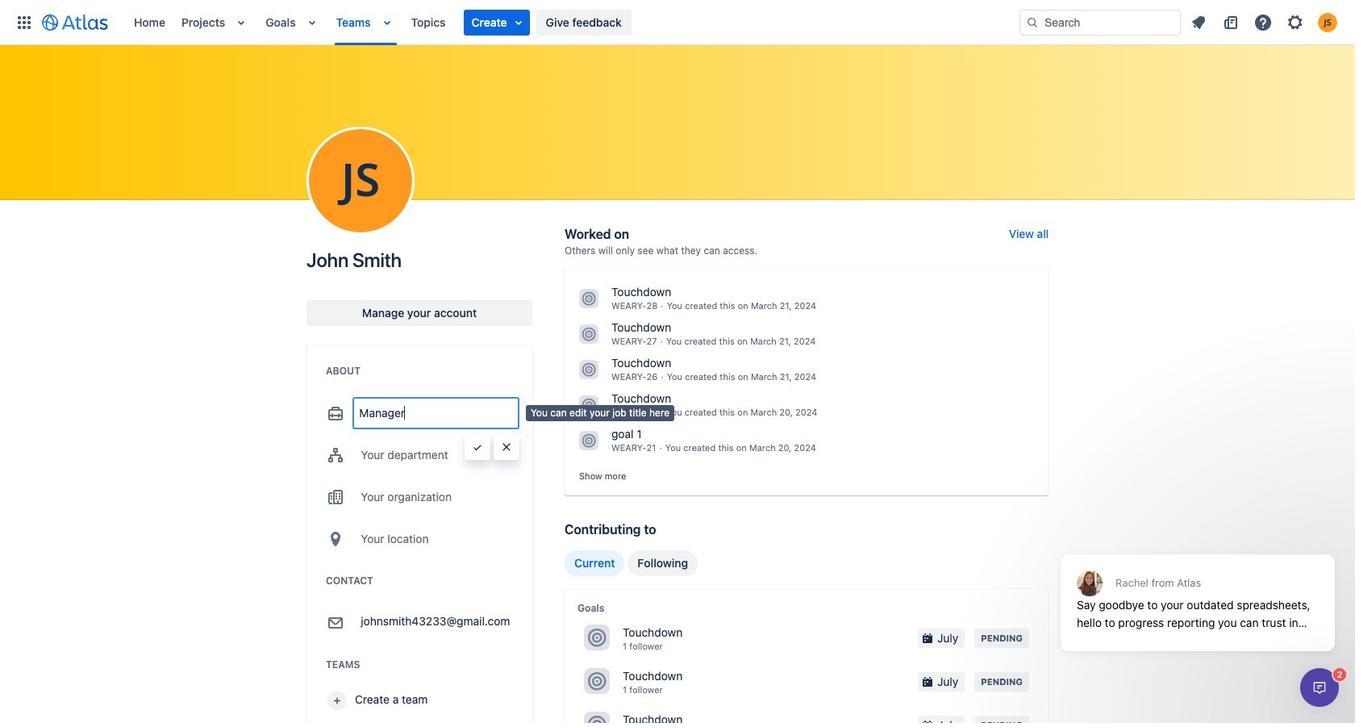 Task type: describe. For each thing, give the bounding box(es) containing it.
Your job title field
[[355, 399, 518, 428]]

profile image actions image
[[351, 171, 370, 190]]

switch to... image
[[15, 13, 34, 32]]

list item inside list
[[464, 9, 530, 35]]

settings image
[[1286, 13, 1306, 32]]

1 horizontal spatial list
[[1185, 9, 1346, 35]]

notifications image
[[1190, 13, 1209, 32]]

account image
[[1319, 13, 1338, 32]]

0 horizontal spatial list
[[126, 0, 1020, 45]]

help image
[[1254, 13, 1273, 32]]



Task type: locate. For each thing, give the bounding box(es) containing it.
dialog
[[1053, 515, 1344, 663], [1301, 668, 1340, 707]]

1 vertical spatial dialog
[[1301, 668, 1340, 707]]

top element
[[10, 0, 1020, 45]]

banner
[[0, 0, 1356, 45]]

list
[[126, 0, 1020, 45], [1185, 9, 1346, 35]]

None search field
[[1020, 9, 1181, 35]]

0 vertical spatial dialog
[[1053, 515, 1344, 663]]

search image
[[1027, 16, 1039, 29]]

group
[[565, 550, 698, 576]]

tooltip
[[526, 405, 675, 421]]

Search field
[[1020, 9, 1181, 35]]

list item
[[464, 9, 530, 35]]



Task type: vqa. For each thing, say whether or not it's contained in the screenshot.
townsquare image
no



